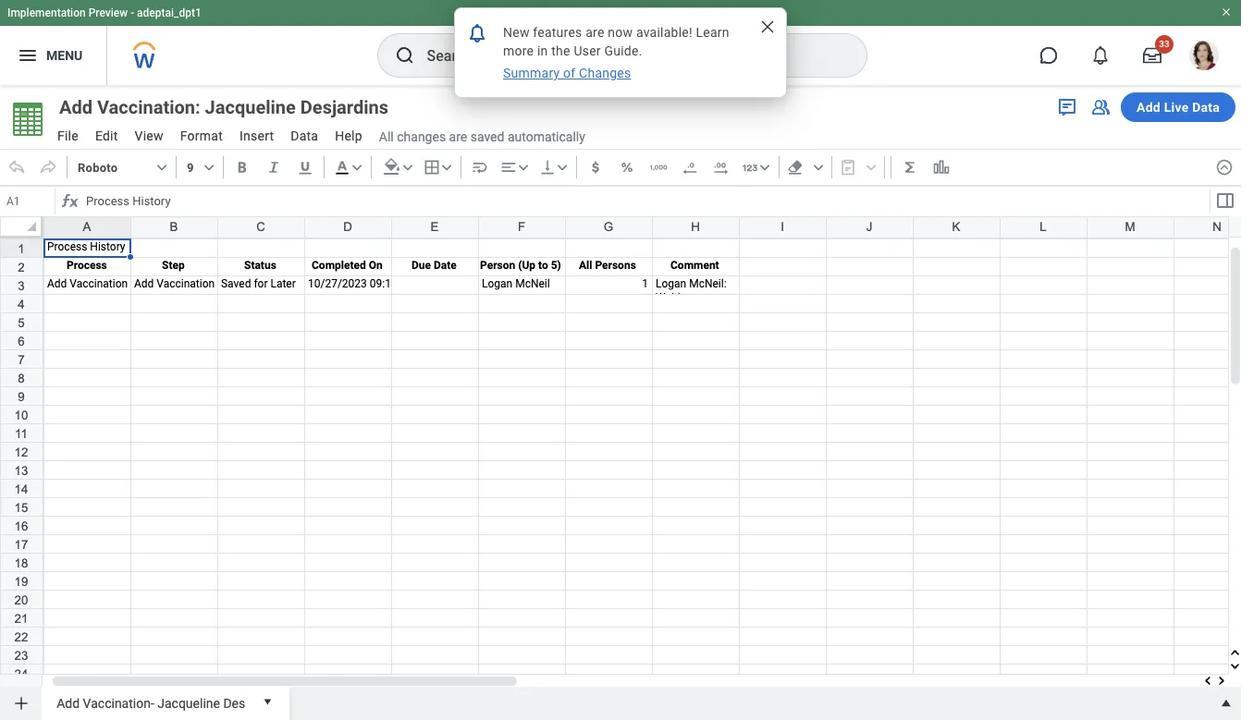 Task type: locate. For each thing, give the bounding box(es) containing it.
remove zero image
[[681, 158, 699, 177]]

are left 'saved'
[[449, 129, 467, 144]]

text wrap image
[[471, 158, 489, 177]]

chevron down small image
[[153, 158, 171, 177], [399, 158, 417, 177], [437, 158, 456, 177], [514, 158, 533, 177], [756, 158, 774, 177]]

chevron down small image for align left image
[[514, 158, 533, 177]]

add left live
[[1137, 100, 1161, 115]]

autosum image
[[901, 158, 919, 177]]

menu
[[46, 48, 83, 63]]

1 vertical spatial jacqueline
[[157, 696, 220, 711]]

33 button
[[1132, 35, 1174, 76]]

jacqueline inside button
[[157, 696, 220, 711]]

1 vertical spatial are
[[449, 129, 467, 144]]

chevron down small image left border all image
[[399, 158, 417, 177]]

formula editor image
[[1214, 190, 1237, 212]]

help
[[335, 129, 363, 143]]

add vaccination: jacqueline desjardins
[[59, 96, 389, 118]]

4 chevron down small image from the left
[[514, 158, 533, 177]]

add
[[59, 96, 93, 118], [1137, 100, 1161, 115], [57, 696, 80, 711]]

0 horizontal spatial data
[[291, 129, 318, 143]]

of
[[564, 66, 576, 80]]

italics image
[[264, 158, 283, 177]]

add live data
[[1137, 100, 1220, 115]]

implementation preview -   adeptai_dpt1
[[7, 6, 202, 19]]

chevron down small image left align bottom icon
[[514, 158, 533, 177]]

data
[[1193, 100, 1220, 115], [291, 129, 318, 143]]

the
[[552, 43, 571, 58]]

0 vertical spatial data
[[1193, 100, 1220, 115]]

1 chevron down small image from the left
[[153, 158, 171, 177]]

adeptai_dpt1
[[137, 6, 202, 19]]

data inside menus menu bar
[[291, 129, 318, 143]]

chevron down small image right 9
[[200, 158, 218, 177]]

3 chevron down small image from the left
[[437, 158, 456, 177]]

0 vertical spatial jacqueline
[[205, 96, 296, 118]]

are inside button
[[449, 129, 467, 144]]

1 vertical spatial data
[[291, 129, 318, 143]]

chevron down small image right eraser image
[[809, 158, 828, 177]]

4 chevron down small image from the left
[[809, 158, 828, 177]]

new features are now available! learn more in the user guide. summary of changes
[[503, 25, 733, 80]]

are inside new features are now available! learn more in the user guide. summary of changes
[[586, 25, 605, 40]]

learn
[[696, 25, 730, 40]]

chevron down small image left dollar sign icon
[[553, 158, 572, 177]]

alert
[[604, 435, 637, 469]]

add zero image
[[712, 158, 731, 177]]

add live data button
[[1121, 93, 1236, 122]]

guide.
[[605, 43, 643, 58]]

add inside add vaccination: jacqueline desjardins 'button'
[[59, 96, 93, 118]]

chevron down small image left 9
[[153, 158, 171, 177]]

None text field
[[2, 189, 55, 215]]

notifications large image
[[1092, 46, 1110, 65]]

align left image
[[499, 158, 518, 177]]

add inside add vaccination- jacqueline des button
[[57, 696, 80, 711]]

numbers image
[[741, 158, 759, 177]]

chevron down small image down help
[[348, 158, 366, 177]]

now
[[608, 25, 633, 40]]

add for add vaccination: jacqueline desjardins
[[59, 96, 93, 118]]

align bottom image
[[538, 158, 557, 177]]

are
[[586, 25, 605, 40], [449, 129, 467, 144]]

available!
[[637, 25, 693, 40]]

chevron down small image
[[200, 158, 218, 177], [348, 158, 366, 177], [553, 158, 572, 177], [809, 158, 828, 177]]

menu button
[[0, 26, 107, 85]]

chevron down small image for border all image
[[437, 158, 456, 177]]

grid
[[0, 217, 1242, 721]]

-
[[131, 6, 134, 19]]

0 vertical spatial are
[[586, 25, 605, 40]]

chevron down small image left text wrap icon
[[437, 158, 456, 177]]

jacqueline inside 'button'
[[205, 96, 296, 118]]

1 horizontal spatial data
[[1193, 100, 1220, 115]]

all
[[379, 129, 394, 144]]

des
[[223, 696, 245, 711]]

add for add live data
[[1137, 100, 1161, 115]]

in
[[538, 43, 548, 58]]

1 chevron down small image from the left
[[200, 158, 218, 177]]

chevron down small image left eraser image
[[756, 158, 774, 177]]

new
[[503, 25, 530, 40]]

jacqueline up insert
[[205, 96, 296, 118]]

jacqueline
[[205, 96, 296, 118], [157, 696, 220, 711]]

add right add footer ws icon
[[57, 696, 80, 711]]

justify image
[[17, 44, 39, 67]]

3 chevron down small image from the left
[[553, 158, 572, 177]]

preview
[[89, 6, 128, 19]]

media classroom image
[[1090, 96, 1112, 118]]

jacqueline left des
[[157, 696, 220, 711]]

x image
[[759, 18, 777, 36]]

1 horizontal spatial are
[[586, 25, 605, 40]]

fx image
[[59, 191, 81, 213]]

data up underline icon
[[291, 129, 318, 143]]

are up user
[[586, 25, 605, 40]]

thousands comma image
[[649, 158, 668, 177]]

implementation
[[7, 6, 86, 19]]

0 horizontal spatial are
[[449, 129, 467, 144]]

data right live
[[1193, 100, 1220, 115]]

jacqueline for vaccination-
[[157, 696, 220, 711]]

toolbar container region
[[0, 149, 1208, 186]]

add up file
[[59, 96, 93, 118]]

caret down small image
[[258, 693, 277, 712]]

5 chevron down small image from the left
[[756, 158, 774, 177]]

changes
[[579, 66, 631, 80]]

add inside add live data button
[[1137, 100, 1161, 115]]

summary of changes link
[[501, 64, 633, 82]]



Task type: describe. For each thing, give the bounding box(es) containing it.
desjardins
[[301, 96, 389, 118]]

user
[[574, 43, 601, 58]]

add for add vaccination- jacqueline des
[[57, 696, 80, 711]]

chevron down small image for numbers icon
[[756, 158, 774, 177]]

saved
[[471, 129, 505, 144]]

jacqueline for vaccination:
[[205, 96, 296, 118]]

eraser image
[[786, 158, 805, 177]]

roboto button
[[71, 153, 172, 182]]

9 button
[[180, 153, 219, 182]]

chevron down small image inside roboto dropdown button
[[153, 158, 171, 177]]

search image
[[394, 44, 416, 67]]

automatically
[[508, 129, 586, 144]]

dollar sign image
[[586, 158, 605, 177]]

chevron up circle image
[[1216, 158, 1234, 177]]

menu banner
[[0, 0, 1242, 85]]

9
[[187, 161, 194, 174]]

2 chevron down small image from the left
[[399, 158, 417, 177]]

add vaccination- jacqueline des button
[[49, 687, 253, 717]]

33
[[1160, 39, 1170, 49]]

close environment banner image
[[1221, 6, 1232, 18]]

inbox large image
[[1144, 46, 1162, 65]]

are for changes
[[449, 129, 467, 144]]

summary
[[503, 66, 560, 80]]

caret up image
[[1218, 695, 1236, 713]]

vaccination-
[[83, 696, 154, 711]]

add vaccination: jacqueline desjardins button
[[50, 94, 422, 120]]

notifications image
[[466, 22, 489, 44]]

format
[[180, 129, 223, 143]]

are for features
[[586, 25, 605, 40]]

changes
[[397, 129, 446, 144]]

vaccination:
[[97, 96, 200, 118]]

Formula Bar text field
[[81, 189, 1208, 215]]

activity stream image
[[1057, 96, 1079, 118]]

view
[[135, 129, 164, 143]]

live
[[1165, 100, 1189, 115]]

chart image
[[932, 158, 951, 177]]

add vaccination- jacqueline des
[[57, 696, 245, 711]]

underline image
[[296, 158, 314, 177]]

data inside button
[[1193, 100, 1220, 115]]

Search Workday  search field
[[427, 35, 829, 76]]

border all image
[[423, 158, 441, 177]]

menus menu bar
[[48, 123, 372, 152]]

all changes are saved automatically button
[[372, 128, 586, 146]]

add footer ws image
[[12, 695, 30, 713]]

insert
[[240, 129, 274, 143]]

percentage image
[[618, 158, 636, 177]]

more
[[503, 43, 534, 58]]

profile logan mcneil image
[[1190, 41, 1219, 74]]

edit
[[95, 129, 118, 143]]

features
[[533, 25, 582, 40]]

chevron down small image inside 9 dropdown button
[[200, 158, 218, 177]]

roboto
[[78, 161, 118, 174]]

bold image
[[233, 158, 251, 177]]

2 chevron down small image from the left
[[348, 158, 366, 177]]

file
[[57, 129, 79, 143]]

all changes are saved automatically
[[379, 129, 586, 144]]



Task type: vqa. For each thing, say whether or not it's contained in the screenshot.
the bottom Jacqueline
yes



